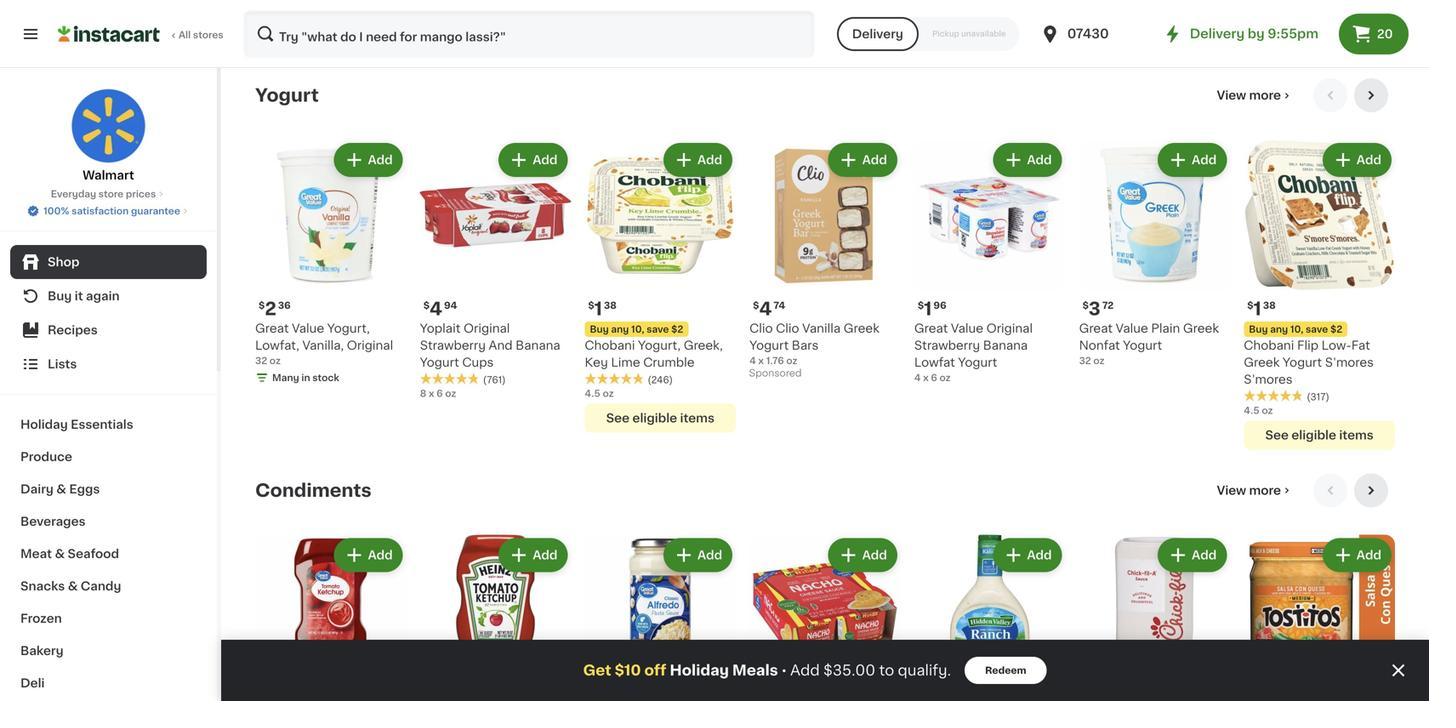 Task type: locate. For each thing, give the bounding box(es) containing it.
0 horizontal spatial 32
[[255, 356, 267, 365]]

greek,
[[684, 340, 723, 351]]

0 horizontal spatial 38
[[604, 301, 617, 310]]

value inside great value original strawberry banana lowfat yogurt 4 x 6 oz
[[951, 322, 984, 334]]

great for 1
[[915, 322, 948, 334]]

4.5 for chobani yogurt, greek, key lime crumble
[[585, 389, 601, 398]]

4.5 oz down key
[[585, 389, 614, 398]]

any up lime
[[611, 325, 629, 334]]

07430 button
[[1040, 10, 1143, 58]]

2 save from the left
[[1306, 325, 1329, 334]]

see
[[277, 14, 300, 26], [1101, 34, 1124, 46], [606, 412, 630, 424], [1266, 429, 1289, 441]]

1 vertical spatial x
[[923, 373, 929, 382]]

2 horizontal spatial value
[[1116, 322, 1149, 334]]

2 vertical spatial x
[[429, 389, 434, 398]]

chobani inside 'chobani yogurt, greek, key lime crumble'
[[585, 340, 635, 351]]

96
[[934, 301, 947, 310]]

0 vertical spatial many in stock
[[602, 7, 669, 17]]

2 $2 from the left
[[1331, 325, 1343, 334]]

yogurt, up crumble
[[638, 340, 681, 351]]

1 horizontal spatial banana
[[983, 340, 1028, 351]]

free
[[788, 676, 810, 686]]

32 down the lowfat, on the left of page
[[255, 356, 267, 365]]

1 vertical spatial view more button
[[1211, 474, 1300, 508]]

4 down the lowfat
[[915, 373, 921, 382]]

1 horizontal spatial 4.5 oz
[[1244, 406, 1273, 415]]

buy any 10, save $2 for flip
[[1249, 325, 1343, 334]]

1 vertical spatial 4.5
[[1244, 406, 1260, 415]]

6 $ from the left
[[918, 301, 924, 310]]

2 chobani from the left
[[1244, 340, 1295, 351]]

1 left 96
[[924, 300, 932, 318]]

strawberry up the lowfat
[[915, 340, 980, 351]]

0 horizontal spatial $ 1 38
[[588, 300, 617, 318]]

0 horizontal spatial delivery
[[853, 28, 904, 40]]

view for yogurt
[[1217, 90, 1247, 101]]

chobani for lime
[[585, 340, 635, 351]]

oz down the lowfat
[[940, 373, 951, 382]]

product group containing see eligible items
[[1080, 0, 1231, 55]]

0 horizontal spatial in
[[302, 373, 310, 382]]

chobani inside chobani flip low-fat greek yogurt s'mores s'mores
[[1244, 340, 1295, 351]]

view more button for yogurt
[[1211, 78, 1300, 113]]

1 great from the left
[[255, 322, 289, 334]]

4.5 down chobani flip low-fat greek yogurt s'mores s'mores
[[1244, 406, 1260, 415]]

1 view more from the top
[[1217, 90, 1282, 101]]

4.5 oz for chobani flip low-fat greek yogurt s'mores s'mores
[[1244, 406, 1273, 415]]

3 1 from the left
[[1254, 300, 1262, 318]]

0 horizontal spatial great
[[255, 322, 289, 334]]

2 view from the top
[[1217, 485, 1247, 497]]

x inside clio clio vanilla greek yogurt bars 4 x 1.76 oz
[[759, 356, 764, 365]]

4.5
[[585, 389, 601, 398], [1244, 406, 1260, 415]]

32 inside great value plain greek nonfat yogurt 32 oz
[[1080, 356, 1092, 365]]

1 vertical spatial view more
[[1217, 485, 1282, 497]]

stock inside 'button'
[[642, 7, 669, 17]]

banana
[[516, 340, 561, 351], [983, 340, 1028, 351]]

1 view from the top
[[1217, 90, 1247, 101]]

greek inside great value plain greek nonfat yogurt 32 oz
[[1184, 322, 1220, 334]]

6 down the lowfat
[[931, 373, 938, 382]]

oz inside great value original strawberry banana lowfat yogurt 4 x 6 oz
[[940, 373, 951, 382]]

&
[[56, 483, 66, 495], [55, 548, 65, 560], [68, 580, 78, 592]]

1 vertical spatial more
[[1250, 485, 1282, 497]]

value up the lowfat
[[951, 322, 984, 334]]

0 vertical spatial item carousel region
[[255, 78, 1396, 460]]

4 left 1.76
[[750, 356, 756, 365]]

1 horizontal spatial 4.5
[[1244, 406, 1260, 415]]

1 horizontal spatial in
[[631, 7, 640, 17]]

$35.00
[[824, 663, 876, 678]]

many in stock inside 'button'
[[602, 7, 669, 17]]

oz inside clio clio vanilla greek yogurt bars 4 x 1.76 oz
[[787, 356, 798, 365]]

10, for flip
[[1291, 325, 1304, 334]]

product group
[[1080, 0, 1231, 55], [255, 140, 407, 388], [420, 140, 571, 400], [585, 140, 736, 433], [750, 140, 901, 383], [915, 140, 1066, 385], [1080, 140, 1231, 368], [1244, 140, 1396, 450], [255, 535, 407, 701], [420, 535, 571, 701], [585, 535, 736, 701], [750, 535, 901, 701], [915, 535, 1066, 701], [1080, 535, 1231, 701], [1244, 535, 1396, 701]]

1 more from the top
[[1250, 90, 1282, 101]]

strawberry down the yoplait in the top of the page
[[420, 340, 486, 351]]

0 horizontal spatial clio
[[750, 322, 773, 334]]

$ 1 38
[[588, 300, 617, 318], [1248, 300, 1276, 318]]

in inside many in stock 'button'
[[631, 7, 640, 17]]

great inside great value yogurt, lowfat, vanilla, original 32 oz
[[255, 322, 289, 334]]

& left eggs
[[56, 483, 66, 495]]

1 horizontal spatial value
[[951, 322, 984, 334]]

x left 1.76
[[759, 356, 764, 365]]

buy any 10, save $2
[[590, 325, 684, 334], [1249, 325, 1343, 334]]

product group containing 3
[[1080, 140, 1231, 368]]

0 vertical spatial in
[[631, 7, 640, 17]]

$2 for greek,
[[672, 325, 684, 334]]

2 horizontal spatial greek
[[1244, 357, 1280, 368]]

greek inside chobani flip low-fat greek yogurt s'mores s'mores
[[1244, 357, 1280, 368]]

4 $ from the left
[[1083, 301, 1089, 310]]

(246)
[[648, 375, 673, 385]]

0 horizontal spatial 1
[[595, 300, 602, 318]]

1 banana from the left
[[516, 340, 561, 351]]

value left 'plain'
[[1116, 322, 1149, 334]]

2 1 from the left
[[924, 300, 932, 318]]

x down the lowfat
[[923, 373, 929, 382]]

3 value from the left
[[951, 322, 984, 334]]

yogurt,
[[327, 322, 370, 334], [638, 340, 681, 351]]

2 38 from the left
[[1264, 301, 1276, 310]]

1 horizontal spatial many
[[602, 7, 629, 17]]

1 horizontal spatial chobani
[[1244, 340, 1295, 351]]

2 vertical spatial &
[[68, 580, 78, 592]]

stock
[[642, 7, 669, 17], [313, 373, 339, 382]]

original inside yoplait original strawberry and banana yogurt cups
[[464, 322, 510, 334]]

1 horizontal spatial any
[[1271, 325, 1289, 334]]

1 horizontal spatial buy
[[590, 325, 609, 334]]

1 horizontal spatial clio
[[776, 322, 800, 334]]

yogurt, up vanilla,
[[327, 322, 370, 334]]

$ 1 38 up chobani flip low-fat greek yogurt s'mores s'mores
[[1248, 300, 1276, 318]]

yogurt inside great value plain greek nonfat yogurt 32 oz
[[1123, 340, 1163, 351]]

10,
[[631, 325, 645, 334], [1291, 325, 1304, 334]]

1 32 from the left
[[255, 356, 267, 365]]

many
[[602, 7, 629, 17], [272, 373, 299, 382]]

1 buy any 10, save $2 from the left
[[590, 325, 684, 334]]

yogurt, inside 'chobani yogurt, greek, key lime crumble'
[[638, 340, 681, 351]]

2 item carousel region from the top
[[255, 474, 1396, 701]]

1 horizontal spatial 10,
[[1291, 325, 1304, 334]]

instacart logo image
[[58, 24, 160, 44]]

lists
[[48, 358, 77, 370]]

greek inside clio clio vanilla greek yogurt bars 4 x 1.76 oz
[[844, 322, 880, 334]]

1 chobani from the left
[[585, 340, 635, 351]]

1 vertical spatial s'mores
[[1244, 374, 1293, 385]]

yogurt, inside great value yogurt, lowfat, vanilla, original 32 oz
[[327, 322, 370, 334]]

lime
[[611, 357, 640, 368]]

3 $ from the left
[[753, 301, 759, 310]]

2 horizontal spatial 1
[[1254, 300, 1262, 318]]

0 horizontal spatial buy any 10, save $2
[[590, 325, 684, 334]]

0 vertical spatial 4.5 oz
[[585, 389, 614, 398]]

$ inside $ 2 36
[[259, 301, 265, 310]]

oz down chobani flip low-fat greek yogurt s'mores s'mores
[[1262, 406, 1273, 415]]

seafood
[[68, 548, 119, 560]]

save up 'chobani yogurt, greek, key lime crumble'
[[647, 325, 669, 334]]

3 great from the left
[[915, 322, 948, 334]]

save up "flip"
[[1306, 325, 1329, 334]]

1 any from the left
[[611, 325, 629, 334]]

(317)
[[1307, 392, 1330, 402]]

clio down "74"
[[776, 322, 800, 334]]

2 horizontal spatial x
[[923, 373, 929, 382]]

4
[[430, 300, 442, 318], [759, 300, 772, 318], [750, 356, 756, 365], [915, 373, 921, 382]]

save for yogurt,
[[647, 325, 669, 334]]

0 horizontal spatial holiday
[[20, 419, 68, 431]]

0 vertical spatial many
[[602, 7, 629, 17]]

banana inside great value original strawberry banana lowfat yogurt 4 x 6 oz
[[983, 340, 1028, 351]]

0 horizontal spatial 4.5
[[585, 389, 601, 398]]

$ 2 36
[[259, 300, 291, 318]]

10, up 'chobani yogurt, greek, key lime crumble'
[[631, 325, 645, 334]]

2 horizontal spatial buy
[[1249, 325, 1268, 334]]

2 horizontal spatial original
[[987, 322, 1033, 334]]

yogurt inside clio clio vanilla greek yogurt bars 4 x 1.76 oz
[[750, 340, 789, 351]]

1 $ from the left
[[259, 301, 265, 310]]

0 vertical spatial yogurt,
[[327, 322, 370, 334]]

chobani
[[585, 340, 635, 351], [1244, 340, 1295, 351]]

delivery button
[[837, 17, 919, 51]]

4.5 down key
[[585, 389, 601, 398]]

2 value from the left
[[1116, 322, 1149, 334]]

1 value from the left
[[292, 322, 324, 334]]

Search field
[[245, 12, 813, 56]]

1 horizontal spatial many in stock
[[602, 7, 669, 17]]

2 banana from the left
[[983, 340, 1028, 351]]

0 horizontal spatial value
[[292, 322, 324, 334]]

2 view more button from the top
[[1211, 474, 1300, 508]]

0 vertical spatial stock
[[642, 7, 669, 17]]

frozen
[[20, 613, 62, 625]]

38 up key
[[604, 301, 617, 310]]

great up the lowfat, on the left of page
[[255, 322, 289, 334]]

2 10, from the left
[[1291, 325, 1304, 334]]

view more for condiments
[[1217, 485, 1282, 497]]

32 down the nonfat on the right of page
[[1080, 356, 1092, 365]]

oz
[[270, 356, 281, 365], [787, 356, 798, 365], [1094, 356, 1105, 365], [940, 373, 951, 382], [445, 389, 456, 398], [603, 389, 614, 398], [1262, 406, 1273, 415]]

1 horizontal spatial stock
[[642, 7, 669, 17]]

32
[[255, 356, 267, 365], [1080, 356, 1092, 365]]

$ up chobani flip low-fat greek yogurt s'mores s'mores
[[1248, 301, 1254, 310]]

great value plain greek nonfat yogurt 32 oz
[[1080, 322, 1220, 365]]

save
[[647, 325, 669, 334], [1306, 325, 1329, 334]]

item carousel region containing yogurt
[[255, 78, 1396, 460]]

4.5 oz for chobani yogurt, greek, key lime crumble
[[585, 389, 614, 398]]

strawberry inside great value original strawberry banana lowfat yogurt 4 x 6 oz
[[915, 340, 980, 351]]

more for yogurt
[[1250, 90, 1282, 101]]

oz right 8
[[445, 389, 456, 398]]

great
[[255, 322, 289, 334], [1080, 322, 1113, 334], [915, 322, 948, 334]]

0 horizontal spatial chobani
[[585, 340, 635, 351]]

0 horizontal spatial 10,
[[631, 325, 645, 334]]

38
[[604, 301, 617, 310], [1264, 301, 1276, 310]]

0 horizontal spatial greek
[[844, 322, 880, 334]]

0 vertical spatial s'mores
[[1326, 357, 1374, 368]]

great value original strawberry banana lowfat yogurt 4 x 6 oz
[[915, 322, 1033, 382]]

item carousel region
[[255, 78, 1396, 460], [255, 474, 1396, 701]]

yogurt inside great value original strawberry banana lowfat yogurt 4 x 6 oz
[[958, 357, 998, 368]]

bakery
[[20, 645, 63, 657]]

value inside great value plain greek nonfat yogurt 32 oz
[[1116, 322, 1149, 334]]

2 32 from the left
[[1080, 356, 1092, 365]]

clio down '$ 4 74'
[[750, 322, 773, 334]]

$ 4 74
[[753, 300, 786, 318]]

any
[[611, 325, 629, 334], [1271, 325, 1289, 334]]

0 vertical spatial 6
[[931, 373, 938, 382]]

buy up chobani flip low-fat greek yogurt s'mores s'mores
[[1249, 325, 1268, 334]]

chobani up key
[[585, 340, 635, 351]]

1 horizontal spatial save
[[1306, 325, 1329, 334]]

2 $ from the left
[[424, 301, 430, 310]]

74
[[774, 301, 786, 310]]

deli
[[20, 677, 45, 689]]

$ left 72
[[1083, 301, 1089, 310]]

1 for chobani flip low-fat greek yogurt s'mores s'mores
[[1254, 300, 1262, 318]]

value for 3
[[1116, 322, 1149, 334]]

beverages
[[20, 516, 86, 528]]

in
[[631, 7, 640, 17], [302, 373, 310, 382]]

2 $ 1 38 from the left
[[1248, 300, 1276, 318]]

value
[[292, 322, 324, 334], [1116, 322, 1149, 334], [951, 322, 984, 334]]

1 horizontal spatial $2
[[1331, 325, 1343, 334]]

1 $2 from the left
[[672, 325, 684, 334]]

s'mores
[[1326, 357, 1374, 368], [1244, 374, 1293, 385]]

1 vertical spatial item carousel region
[[255, 474, 1396, 701]]

0 horizontal spatial yogurt,
[[327, 322, 370, 334]]

1 vertical spatial many
[[272, 373, 299, 382]]

1 vertical spatial holiday
[[670, 663, 729, 678]]

$2 up low-
[[1331, 325, 1343, 334]]

1 10, from the left
[[631, 325, 645, 334]]

oz down key
[[603, 389, 614, 398]]

2 more from the top
[[1250, 485, 1282, 497]]

$ up key
[[588, 301, 595, 310]]

original inside great value original strawberry banana lowfat yogurt 4 x 6 oz
[[987, 322, 1033, 334]]

1 $ 1 38 from the left
[[588, 300, 617, 318]]

buy for chobani flip low-fat greek yogurt s'mores s'mores
[[1249, 325, 1268, 334]]

delivery for delivery
[[853, 28, 904, 40]]

holiday up produce
[[20, 419, 68, 431]]

1 up key
[[595, 300, 602, 318]]

holiday essentials link
[[10, 408, 207, 441]]

None search field
[[243, 10, 815, 58]]

any up chobani flip low-fat greek yogurt s'mores s'mores
[[1271, 325, 1289, 334]]

6
[[931, 373, 938, 382], [437, 389, 443, 398]]

greek
[[844, 322, 880, 334], [1184, 322, 1220, 334], [1244, 357, 1280, 368]]

strawberry inside yoplait original strawberry and banana yogurt cups
[[420, 340, 486, 351]]

4.5 oz down chobani flip low-fat greek yogurt s'mores s'mores
[[1244, 406, 1273, 415]]

qualify.
[[898, 663, 951, 678]]

1 horizontal spatial $ 1 38
[[1248, 300, 1276, 318]]

great down $ 1 96
[[915, 322, 948, 334]]

0 horizontal spatial $2
[[672, 325, 684, 334]]

x inside great value original strawberry banana lowfat yogurt 4 x 6 oz
[[923, 373, 929, 382]]

4 left 94
[[430, 300, 442, 318]]

everyday store prices link
[[51, 187, 166, 201]]

1 horizontal spatial x
[[759, 356, 764, 365]]

1 1 from the left
[[595, 300, 602, 318]]

0 horizontal spatial banana
[[516, 340, 561, 351]]

1
[[595, 300, 602, 318], [924, 300, 932, 318], [1254, 300, 1262, 318]]

0 vertical spatial x
[[759, 356, 764, 365]]

0 horizontal spatial stock
[[313, 373, 339, 382]]

lowfat,
[[255, 340, 299, 351]]

1 vertical spatial many in stock
[[272, 373, 339, 382]]

0 vertical spatial 4.5
[[585, 389, 601, 398]]

$ 3 72
[[1083, 300, 1114, 318]]

bakery link
[[10, 635, 207, 667]]

buy left "it"
[[48, 290, 72, 302]]

0 horizontal spatial many
[[272, 373, 299, 382]]

2 buy any 10, save $2 from the left
[[1249, 325, 1343, 334]]

snacks & candy
[[20, 580, 121, 592]]

$ left 36
[[259, 301, 265, 310]]

and
[[489, 340, 513, 351]]

oz down the nonfat on the right of page
[[1094, 356, 1105, 365]]

0 horizontal spatial any
[[611, 325, 629, 334]]

treatment tracker modal dialog
[[221, 640, 1430, 701]]

1 strawberry from the left
[[420, 340, 486, 351]]

1 vertical spatial stock
[[313, 373, 339, 382]]

strawberry
[[420, 340, 486, 351], [915, 340, 980, 351]]

0 horizontal spatial save
[[647, 325, 669, 334]]

add
[[368, 154, 393, 166], [533, 154, 558, 166], [698, 154, 723, 166], [863, 154, 887, 166], [1027, 154, 1052, 166], [1192, 154, 1217, 166], [1357, 154, 1382, 166], [368, 549, 393, 561], [533, 549, 558, 561], [698, 549, 723, 561], [863, 549, 887, 561], [1027, 549, 1052, 561], [1192, 549, 1217, 561], [1357, 549, 1382, 561], [791, 663, 820, 678]]

clio
[[750, 322, 773, 334], [776, 322, 800, 334]]

0 horizontal spatial 4.5 oz
[[585, 389, 614, 398]]

$ inside $ 3 72
[[1083, 301, 1089, 310]]

2 horizontal spatial great
[[1080, 322, 1113, 334]]

10, up "flip"
[[1291, 325, 1304, 334]]

great inside great value plain greek nonfat yogurt 32 oz
[[1080, 322, 1113, 334]]

buy up key
[[590, 325, 609, 334]]

32 inside great value yogurt, lowfat, vanilla, original 32 oz
[[255, 356, 267, 365]]

1 horizontal spatial great
[[915, 322, 948, 334]]

1 horizontal spatial delivery
[[1190, 28, 1245, 40]]

0 vertical spatial view more button
[[1211, 78, 1300, 113]]

oz right 1.76
[[787, 356, 798, 365]]

1 horizontal spatial 38
[[1264, 301, 1276, 310]]

1 view more button from the top
[[1211, 78, 1300, 113]]

20
[[1378, 28, 1394, 40]]

1 horizontal spatial 6
[[931, 373, 938, 382]]

satisfaction
[[72, 206, 129, 216]]

2 great from the left
[[1080, 322, 1113, 334]]

plain
[[1152, 322, 1181, 334]]

banana inside yoplait original strawberry and banana yogurt cups
[[516, 340, 561, 351]]

$2 up 'chobani yogurt, greek, key lime crumble'
[[672, 325, 684, 334]]

100% satisfaction guarantee
[[43, 206, 180, 216]]

essentials
[[71, 419, 133, 431]]

view for condiments
[[1217, 485, 1247, 497]]

buy it again
[[48, 290, 120, 302]]

$ left 96
[[918, 301, 924, 310]]

1 38 from the left
[[604, 301, 617, 310]]

x
[[759, 356, 764, 365], [923, 373, 929, 382], [429, 389, 434, 398]]

2 any from the left
[[1271, 325, 1289, 334]]

(761)
[[483, 375, 506, 385]]

2 view more from the top
[[1217, 485, 1282, 497]]

holiday
[[20, 419, 68, 431], [670, 663, 729, 678]]

1 vertical spatial 4.5 oz
[[1244, 406, 1273, 415]]

buy any 10, save $2 for yogurt,
[[590, 325, 684, 334]]

$
[[259, 301, 265, 310], [424, 301, 430, 310], [753, 301, 759, 310], [1083, 301, 1089, 310], [588, 301, 595, 310], [918, 301, 924, 310], [1248, 301, 1254, 310]]

1 up chobani flip low-fat greek yogurt s'mores s'mores
[[1254, 300, 1262, 318]]

& right meat at the left bottom of the page
[[55, 548, 65, 560]]

0 vertical spatial view more
[[1217, 90, 1282, 101]]

1 horizontal spatial holiday
[[670, 663, 729, 678]]

view more button for condiments
[[1211, 474, 1300, 508]]

38 for chobani yogurt, greek, key lime crumble
[[604, 301, 617, 310]]

buy any 10, save $2 up 'chobani yogurt, greek, key lime crumble'
[[590, 325, 684, 334]]

1 horizontal spatial strawberry
[[915, 340, 980, 351]]

1 for chobani yogurt, greek, key lime crumble
[[595, 300, 602, 318]]

add inside treatment tracker modal dialog
[[791, 663, 820, 678]]

$ 1 38 up key
[[588, 300, 617, 318]]

save for flip
[[1306, 325, 1329, 334]]

38 up chobani flip low-fat greek yogurt s'mores s'mores
[[1264, 301, 1276, 310]]

value inside great value yogurt, lowfat, vanilla, original 32 oz
[[292, 322, 324, 334]]

& for meat
[[55, 548, 65, 560]]

4 inside clio clio vanilla greek yogurt bars 4 x 1.76 oz
[[750, 356, 756, 365]]

1 item carousel region from the top
[[255, 78, 1396, 460]]

1 vertical spatial view
[[1217, 485, 1247, 497]]

0 vertical spatial &
[[56, 483, 66, 495]]

see eligible items
[[277, 14, 385, 26], [1101, 34, 1209, 46], [606, 412, 715, 424], [1266, 429, 1374, 441]]

store
[[99, 189, 124, 199]]

0 vertical spatial more
[[1250, 90, 1282, 101]]

items inside product group
[[1175, 34, 1209, 46]]

1 vertical spatial yogurt,
[[638, 340, 681, 351]]

oz down the lowfat, on the left of page
[[270, 356, 281, 365]]

1 horizontal spatial yogurt,
[[638, 340, 681, 351]]

0 vertical spatial view
[[1217, 90, 1247, 101]]

$ left 94
[[424, 301, 430, 310]]

great inside great value original strawberry banana lowfat yogurt 4 x 6 oz
[[915, 322, 948, 334]]

bars
[[792, 340, 819, 351]]

0 horizontal spatial original
[[347, 340, 393, 351]]

delivery for delivery by 9:55pm
[[1190, 28, 1245, 40]]

1 horizontal spatial original
[[464, 322, 510, 334]]

walmart logo image
[[71, 89, 146, 163]]

great up the nonfat on the right of page
[[1080, 322, 1113, 334]]

0 horizontal spatial buy
[[48, 290, 72, 302]]

x right 8
[[429, 389, 434, 398]]

buy
[[48, 290, 72, 302], [590, 325, 609, 334], [1249, 325, 1268, 334]]

1 vertical spatial &
[[55, 548, 65, 560]]

$ left "74"
[[753, 301, 759, 310]]

2
[[265, 300, 276, 318]]

view more for yogurt
[[1217, 90, 1282, 101]]

1 horizontal spatial buy any 10, save $2
[[1249, 325, 1343, 334]]

value up vanilla,
[[292, 322, 324, 334]]

delivery inside button
[[853, 28, 904, 40]]

everyday store prices
[[51, 189, 156, 199]]

6 right 8
[[437, 389, 443, 398]]

32 for nonfat
[[1080, 356, 1092, 365]]

& left candy
[[68, 580, 78, 592]]

1 horizontal spatial 32
[[1080, 356, 1092, 365]]

1 horizontal spatial greek
[[1184, 322, 1220, 334]]

buy any 10, save $2 up "flip"
[[1249, 325, 1343, 334]]

1 save from the left
[[647, 325, 669, 334]]

0 horizontal spatial strawberry
[[420, 340, 486, 351]]

$2
[[672, 325, 684, 334], [1331, 325, 1343, 334]]

chobani left "flip"
[[1244, 340, 1295, 351]]

holiday right off
[[670, 663, 729, 678]]

& for dairy
[[56, 483, 66, 495]]

2 strawberry from the left
[[915, 340, 980, 351]]



Task type: vqa. For each thing, say whether or not it's contained in the screenshot.
THROUGH within the YOU MAY CANCEL YOUR PRESCRIPTION ORDER BEFORE A SHOPPER STARTS WORKING ON IT. CONTACT INSTACART CUSTOMER EXPERIENCE THROUGH THE APP OR WEBSITE OTHERWISE.
no



Task type: describe. For each thing, give the bounding box(es) containing it.
$2 for low-
[[1331, 325, 1343, 334]]

8 x 6 oz
[[420, 389, 456, 398]]

original inside great value yogurt, lowfat, vanilla, original 32 oz
[[347, 340, 393, 351]]

1 vertical spatial 6
[[437, 389, 443, 398]]

0 vertical spatial holiday
[[20, 419, 68, 431]]

$ inside $ 1 96
[[918, 301, 924, 310]]

banana for and
[[516, 340, 561, 351]]

more for condiments
[[1250, 485, 1282, 497]]

shop
[[48, 256, 79, 268]]

vanilla
[[803, 322, 841, 334]]

94
[[444, 301, 457, 310]]

any for flip
[[1271, 325, 1289, 334]]

lowfat
[[915, 357, 955, 368]]

0 horizontal spatial s'mores
[[1244, 374, 1293, 385]]

it
[[75, 290, 83, 302]]

key
[[585, 357, 608, 368]]

condiments
[[255, 482, 372, 499]]

recipes
[[48, 324, 98, 336]]

38 for chobani flip low-fat greek yogurt s'mores s'mores
[[1264, 301, 1276, 310]]

vanilla,
[[302, 340, 344, 351]]

yoplait
[[420, 322, 461, 334]]

36
[[278, 301, 291, 310]]

meals
[[733, 663, 778, 678]]

recipes link
[[10, 313, 207, 347]]

holiday essentials
[[20, 419, 133, 431]]

clio clio vanilla greek yogurt bars 4 x 1.76 oz
[[750, 322, 880, 365]]

1 clio from the left
[[750, 322, 773, 334]]

delivery by 9:55pm
[[1190, 28, 1319, 40]]

all stores link
[[58, 10, 225, 58]]

gluten-
[[752, 676, 788, 686]]

eggs
[[69, 483, 100, 495]]

get $10 off holiday meals • add $35.00 to qualify.
[[583, 663, 951, 678]]

oz inside great value yogurt, lowfat, vanilla, original 32 oz
[[270, 356, 281, 365]]

snacks
[[20, 580, 65, 592]]

$ 1 38 for chobani flip low-fat greek yogurt s'mores s'mores
[[1248, 300, 1276, 318]]

walmart
[[83, 169, 134, 181]]

meat
[[20, 548, 52, 560]]

dairy & eggs
[[20, 483, 100, 495]]

again
[[86, 290, 120, 302]]

beverages link
[[10, 505, 207, 538]]

yogurt inside yoplait original strawberry and banana yogurt cups
[[420, 357, 459, 368]]

8
[[420, 389, 427, 398]]

walmart link
[[71, 89, 146, 184]]

by
[[1248, 28, 1265, 40]]

2 clio from the left
[[776, 322, 800, 334]]

candy
[[81, 580, 121, 592]]

service type group
[[837, 17, 1020, 51]]

•
[[782, 664, 787, 677]]

to
[[880, 663, 895, 678]]

32 for vanilla,
[[255, 356, 267, 365]]

3
[[1089, 300, 1101, 318]]

$ inside $ 4 94
[[424, 301, 430, 310]]

9:55pm
[[1268, 28, 1319, 40]]

produce
[[20, 451, 72, 463]]

sponsored badge image
[[750, 369, 801, 379]]

$ 1 96
[[918, 300, 947, 318]]

flip
[[1298, 340, 1319, 351]]

everyday
[[51, 189, 96, 199]]

4 left "74"
[[759, 300, 772, 318]]

off
[[645, 663, 667, 678]]

cups
[[462, 357, 494, 368]]

greek for 3
[[1184, 322, 1220, 334]]

great value yogurt, lowfat, vanilla, original 32 oz
[[255, 322, 393, 365]]

deli link
[[10, 667, 207, 700]]

4.5 for chobani flip low-fat greek yogurt s'mores s'mores
[[1244, 406, 1260, 415]]

meat & seafood link
[[10, 538, 207, 570]]

crumble
[[643, 357, 695, 368]]

meat & seafood
[[20, 548, 119, 560]]

holiday inside treatment tracker modal dialog
[[670, 663, 729, 678]]

redeem button
[[965, 657, 1047, 684]]

dairy & eggs link
[[10, 473, 207, 505]]

4 inside great value original strawberry banana lowfat yogurt 4 x 6 oz
[[915, 373, 921, 382]]

lists link
[[10, 347, 207, 381]]

20 button
[[1339, 14, 1409, 54]]

many inside 'button'
[[602, 7, 629, 17]]

produce link
[[10, 441, 207, 473]]

yoplait original strawberry and banana yogurt cups
[[420, 322, 561, 368]]

$10
[[615, 663, 641, 678]]

gluten-free button
[[750, 535, 901, 701]]

07430
[[1068, 28, 1109, 40]]

buy for chobani yogurt, greek, key lime crumble
[[590, 325, 609, 334]]

redeem
[[986, 666, 1027, 675]]

100% satisfaction guarantee button
[[26, 201, 191, 218]]

product group containing 2
[[255, 140, 407, 388]]

gluten-free
[[752, 676, 810, 686]]

$ 1 38 for chobani yogurt, greek, key lime crumble
[[588, 300, 617, 318]]

$ inside '$ 4 74'
[[753, 301, 759, 310]]

0 horizontal spatial many in stock
[[272, 373, 339, 382]]

6 inside great value original strawberry banana lowfat yogurt 4 x 6 oz
[[931, 373, 938, 382]]

get
[[583, 663, 612, 678]]

0 horizontal spatial x
[[429, 389, 434, 398]]

72
[[1103, 301, 1114, 310]]

low-
[[1322, 340, 1352, 351]]

& for snacks
[[68, 580, 78, 592]]

10, for yogurt,
[[631, 325, 645, 334]]

oz inside great value plain greek nonfat yogurt 32 oz
[[1094, 356, 1105, 365]]

1.76
[[766, 356, 784, 365]]

banana for strawberry
[[983, 340, 1028, 351]]

delivery by 9:55pm link
[[1163, 24, 1319, 44]]

fat
[[1352, 340, 1371, 351]]

5 $ from the left
[[588, 301, 595, 310]]

1 horizontal spatial s'mores
[[1326, 357, 1374, 368]]

all
[[179, 30, 191, 40]]

value for 1
[[951, 322, 984, 334]]

prices
[[126, 189, 156, 199]]

chobani for greek
[[1244, 340, 1295, 351]]

greek for 4
[[844, 322, 880, 334]]

shop link
[[10, 245, 207, 279]]

any for yogurt,
[[611, 325, 629, 334]]

7 $ from the left
[[1248, 301, 1254, 310]]

guarantee
[[131, 206, 180, 216]]

great for 3
[[1080, 322, 1113, 334]]

1 vertical spatial in
[[302, 373, 310, 382]]

all stores
[[179, 30, 224, 40]]

yogurt inside chobani flip low-fat greek yogurt s'mores s'mores
[[1283, 357, 1323, 368]]

dairy
[[20, 483, 54, 495]]

chobani yogurt, greek, key lime crumble
[[585, 340, 723, 368]]

nonfat
[[1080, 340, 1120, 351]]

item carousel region containing condiments
[[255, 474, 1396, 701]]

many inside product group
[[272, 373, 299, 382]]



